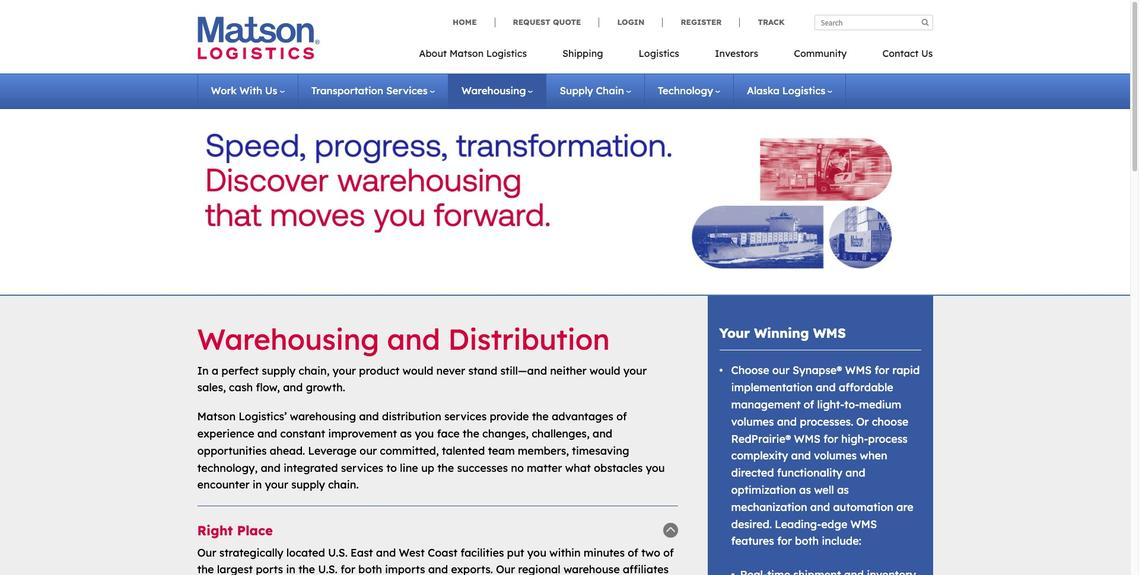Task type: vqa. For each thing, say whether or not it's contained in the screenshot.
the Reports at left
no



Task type: describe. For each thing, give the bounding box(es) containing it.
members,
[[518, 444, 569, 458]]

work with us link
[[211, 84, 285, 97]]

request
[[513, 17, 550, 27]]

2 horizontal spatial logistics
[[782, 84, 826, 97]]

and down management
[[777, 415, 797, 429]]

when
[[860, 449, 887, 463]]

matson logistics' warehousing and distribution services provide the advantages of experience and constant improvement as you face the changes, challenges, and opportunities ahead. leverage our committed, talented team members, timesaving technology, and integrated services to line up the successes no matter what obstacles you encounter in your supply chain.
[[197, 410, 665, 492]]

and down ahead.
[[261, 461, 281, 475]]

choose
[[872, 415, 909, 429]]

contact
[[883, 47, 919, 59]]

1 horizontal spatial services
[[444, 410, 487, 424]]

0 vertical spatial volumes
[[731, 415, 774, 429]]

talented
[[442, 444, 485, 458]]

and down logistics'
[[257, 427, 277, 441]]

coast
[[428, 546, 458, 560]]

both inside choose our synapse® wms for rapid implementation and affordable management of light-to-medium volumes and processes. or choose redprairie® wms for high-process complexity and volumes when directed functionality and optimization as well as mechanization and automation are desired. leading-edge wms features for both include:
[[795, 535, 819, 548]]

register link
[[662, 17, 740, 27]]

of inside matson logistics' warehousing and distribution services provide the advantages of experience and constant improvement as you face the changes, challenges, and opportunities ahead. leverage our committed, talented team members, timesaving technology, and integrated services to line up the successes no matter what obstacles you encounter in your supply chain.
[[616, 410, 627, 424]]

opportunities
[[197, 444, 267, 458]]

alaska
[[747, 84, 780, 97]]

affordable
[[839, 381, 893, 395]]

or
[[856, 415, 869, 429]]

shipping link
[[545, 44, 621, 68]]

leverage
[[308, 444, 357, 458]]

light-
[[817, 398, 845, 412]]

you inside our strategically located u.s. east and west coast facilities put you within minutes of two of the largest ports in the u.s. for both imports and exports. our regional warehouse affiliate
[[527, 546, 546, 560]]

investors link
[[697, 44, 776, 68]]

register
[[681, 17, 722, 27]]

cash
[[229, 381, 253, 395]]

west
[[399, 546, 425, 560]]

functionality
[[777, 466, 843, 480]]

facilities
[[461, 546, 504, 560]]

no
[[511, 461, 524, 475]]

complexity
[[731, 449, 788, 463]]

for inside our strategically located u.s. east and west coast facilities put you within minutes of two of the largest ports in the u.s. for both imports and exports. our regional warehouse affiliate
[[341, 563, 355, 576]]

track
[[758, 17, 785, 27]]

directed
[[731, 466, 774, 480]]

work with us
[[211, 84, 277, 97]]

request quote link
[[495, 17, 599, 27]]

medium
[[859, 398, 901, 412]]

of right the two
[[663, 546, 674, 560]]

2 horizontal spatial your
[[623, 364, 647, 378]]

and right 'east'
[[376, 546, 396, 560]]

supply
[[560, 84, 593, 97]]

to
[[386, 461, 397, 475]]

and up light- at the right bottom of page
[[816, 381, 836, 395]]

chain
[[596, 84, 624, 97]]

stand
[[468, 364, 497, 378]]

and up improvement
[[359, 410, 379, 424]]

winning
[[754, 325, 809, 342]]

features
[[731, 535, 774, 548]]

matson logistics image
[[197, 17, 320, 59]]

edge
[[821, 518, 848, 531]]

technology
[[658, 84, 713, 97]]

about
[[419, 47, 447, 59]]

1 vertical spatial us
[[265, 84, 277, 97]]

minutes
[[584, 546, 625, 560]]

logistics link
[[621, 44, 697, 68]]

automation
[[833, 501, 894, 514]]

synapse®
[[793, 364, 842, 378]]

supply inside in a perfect supply chain, your product would never stand still—and neither would your sales, cash flow, and growth.
[[262, 364, 296, 378]]

in a perfect supply chain, your product would never stand still—and neither would your sales, cash flow, and growth.
[[197, 364, 647, 395]]

face
[[437, 427, 460, 441]]

warehousing for warehousing and distribution
[[197, 322, 379, 357]]

services
[[386, 84, 428, 97]]

team
[[488, 444, 515, 458]]

optimization
[[731, 484, 796, 497]]

wms down the automation
[[851, 518, 877, 531]]

1 horizontal spatial as
[[799, 484, 811, 497]]

desired.
[[731, 518, 772, 531]]

in
[[197, 364, 209, 378]]

matter
[[527, 461, 562, 475]]

logistics'
[[239, 410, 287, 424]]

supply chain link
[[560, 84, 631, 97]]

to-
[[844, 398, 859, 412]]

experience
[[197, 427, 254, 441]]

the down located
[[298, 563, 315, 576]]

perfect
[[221, 364, 259, 378]]

wms down processes.
[[794, 432, 821, 446]]

in inside matson logistics' warehousing and distribution services provide the advantages of experience and constant improvement as you face the changes, challenges, and opportunities ahead. leverage our committed, talented team members, timesaving technology, and integrated services to line up the successes no matter what obstacles you encounter in your supply chain.
[[253, 478, 262, 492]]

wms up affordable
[[845, 364, 872, 378]]

changes,
[[482, 427, 529, 441]]

strategically
[[219, 546, 283, 560]]

about matson logistics link
[[419, 44, 545, 68]]

ports
[[256, 563, 283, 576]]

up
[[421, 461, 434, 475]]

the up challenges,
[[532, 410, 549, 424]]

distribution
[[382, 410, 441, 424]]

warehousing
[[290, 410, 356, 424]]

in inside our strategically located u.s. east and west coast facilities put you within minutes of two of the largest ports in the u.s. for both imports and exports. our regional warehouse affiliate
[[286, 563, 295, 576]]

neither
[[550, 364, 587, 378]]

well
[[814, 484, 834, 497]]

2 horizontal spatial as
[[837, 484, 849, 497]]

for up affordable
[[875, 364, 890, 378]]

1 vertical spatial volumes
[[814, 449, 857, 463]]

warehouse
[[564, 563, 620, 576]]

the up talented
[[463, 427, 479, 441]]

technology link
[[658, 84, 720, 97]]

0 horizontal spatial logistics
[[486, 47, 527, 59]]

right
[[197, 523, 233, 539]]



Task type: locate. For each thing, give the bounding box(es) containing it.
0 vertical spatial our
[[772, 364, 790, 378]]

0 vertical spatial u.s.
[[328, 546, 348, 560]]

you down 'distribution'
[[415, 427, 434, 441]]

chain,
[[299, 364, 330, 378]]

a
[[212, 364, 218, 378]]

in
[[253, 478, 262, 492], [286, 563, 295, 576]]

0 horizontal spatial warehousing
[[197, 322, 379, 357]]

supply up flow,
[[262, 364, 296, 378]]

None search field
[[814, 15, 933, 30]]

within
[[549, 546, 581, 560]]

alaska services image
[[205, 122, 925, 280]]

warehousing link
[[462, 84, 533, 97]]

you up regional
[[527, 546, 546, 560]]

ahead.
[[270, 444, 305, 458]]

and down when
[[846, 466, 865, 480]]

the
[[532, 410, 549, 424], [463, 427, 479, 441], [437, 461, 454, 475], [197, 563, 214, 576], [298, 563, 315, 576]]

investors
[[715, 47, 758, 59]]

1 vertical spatial our
[[496, 563, 515, 576]]

your inside matson logistics' warehousing and distribution services provide the advantages of experience and constant improvement as you face the changes, challenges, and opportunities ahead. leverage our committed, talented team members, timesaving technology, and integrated services to line up the successes no matter what obstacles you encounter in your supply chain.
[[265, 478, 288, 492]]

alaska logistics link
[[747, 84, 833, 97]]

of inside choose our synapse® wms for rapid implementation and affordable management of light-to-medium volumes and processes. or choose redprairie® wms for high-process complexity and volumes when directed functionality and optimization as well as mechanization and automation are desired. leading-edge wms features for both include:
[[804, 398, 814, 412]]

1 horizontal spatial would
[[590, 364, 620, 378]]

transportation
[[311, 84, 383, 97]]

us right with on the top left of page
[[265, 84, 277, 97]]

for down leading-
[[777, 535, 792, 548]]

community link
[[776, 44, 865, 68]]

processes.
[[800, 415, 853, 429]]

are
[[897, 501, 914, 514]]

management
[[731, 398, 801, 412]]

committed,
[[380, 444, 439, 458]]

your winning wms
[[719, 325, 846, 342]]

0 vertical spatial you
[[415, 427, 434, 441]]

line
[[400, 461, 418, 475]]

quote
[[553, 17, 581, 27]]

logistics
[[486, 47, 527, 59], [639, 47, 679, 59], [782, 84, 826, 97]]

warehousing
[[462, 84, 526, 97], [197, 322, 379, 357]]

our inside choose our synapse® wms for rapid implementation and affordable management of light-to-medium volumes and processes. or choose redprairie® wms for high-process complexity and volumes when directed functionality and optimization as well as mechanization and automation are desired. leading-edge wms features for both include:
[[772, 364, 790, 378]]

redprairie®
[[731, 432, 791, 446]]

would right neither
[[590, 364, 620, 378]]

1 vertical spatial both
[[358, 563, 382, 576]]

1 would from the left
[[403, 364, 433, 378]]

as down functionality
[[799, 484, 811, 497]]

logistics down community link
[[782, 84, 826, 97]]

you
[[415, 427, 434, 441], [646, 461, 665, 475], [527, 546, 546, 560]]

0 vertical spatial services
[[444, 410, 487, 424]]

still—and
[[500, 364, 547, 378]]

supply inside matson logistics' warehousing and distribution services provide the advantages of experience and constant improvement as you face the changes, challenges, and opportunities ahead. leverage our committed, talented team members, timesaving technology, and integrated services to line up the successes no matter what obstacles you encounter in your supply chain.
[[291, 478, 325, 492]]

our strategically located u.s. east and west coast facilities put you within minutes of two of the largest ports in the u.s. for both imports and exports. our regional warehouse affiliate
[[197, 546, 674, 576]]

matson inside matson logistics' warehousing and distribution services provide the advantages of experience and constant improvement as you face the changes, challenges, and opportunities ahead. leverage our committed, talented team members, timesaving technology, and integrated services to line up the successes no matter what obstacles you encounter in your supply chain.
[[197, 410, 236, 424]]

1 horizontal spatial logistics
[[639, 47, 679, 59]]

as inside matson logistics' warehousing and distribution services provide the advantages of experience and constant improvement as you face the changes, challenges, and opportunities ahead. leverage our committed, talented team members, timesaving technology, and integrated services to line up the successes no matter what obstacles you encounter in your supply chain.
[[400, 427, 412, 441]]

2 vertical spatial you
[[527, 546, 546, 560]]

us right contact
[[921, 47, 933, 59]]

2 would from the left
[[590, 364, 620, 378]]

your winning wms section
[[693, 296, 948, 576]]

u.s. down located
[[318, 563, 338, 576]]

you right the obstacles
[[646, 461, 665, 475]]

of left light- at the right bottom of page
[[804, 398, 814, 412]]

and up the timesaving
[[593, 427, 612, 441]]

0 horizontal spatial your
[[265, 478, 288, 492]]

our down right
[[197, 546, 216, 560]]

us inside top menu navigation
[[921, 47, 933, 59]]

imports
[[385, 563, 425, 576]]

0 horizontal spatial you
[[415, 427, 434, 441]]

and down coast on the left of the page
[[428, 563, 448, 576]]

supply
[[262, 364, 296, 378], [291, 478, 325, 492]]

advantages
[[552, 410, 613, 424]]

encounter
[[197, 478, 250, 492]]

and up functionality
[[791, 449, 811, 463]]

u.s. left 'east'
[[328, 546, 348, 560]]

successes
[[457, 461, 508, 475]]

leading-
[[775, 518, 821, 531]]

of left the two
[[628, 546, 638, 560]]

distribution
[[448, 322, 610, 357]]

and down well at the right bottom of page
[[810, 501, 830, 514]]

0 vertical spatial us
[[921, 47, 933, 59]]

0 horizontal spatial matson
[[197, 410, 236, 424]]

process
[[868, 432, 908, 446]]

our
[[772, 364, 790, 378], [360, 444, 377, 458]]

services up face
[[444, 410, 487, 424]]

0 horizontal spatial volumes
[[731, 415, 774, 429]]

for
[[875, 364, 890, 378], [824, 432, 838, 446], [777, 535, 792, 548], [341, 563, 355, 576]]

supply down integrated
[[291, 478, 325, 492]]

put
[[507, 546, 524, 560]]

1 horizontal spatial both
[[795, 535, 819, 548]]

backtop image
[[663, 523, 678, 538]]

Search search field
[[814, 15, 933, 30]]

both
[[795, 535, 819, 548], [358, 563, 382, 576]]

0 horizontal spatial as
[[400, 427, 412, 441]]

your
[[719, 325, 750, 342]]

warehousing for warehousing
[[462, 84, 526, 97]]

volumes down high- on the right bottom
[[814, 449, 857, 463]]

1 horizontal spatial us
[[921, 47, 933, 59]]

1 vertical spatial warehousing
[[197, 322, 379, 357]]

volumes
[[731, 415, 774, 429], [814, 449, 857, 463]]

what
[[565, 461, 591, 475]]

located
[[286, 546, 325, 560]]

chain.
[[328, 478, 359, 492]]

0 horizontal spatial us
[[265, 84, 277, 97]]

0 vertical spatial in
[[253, 478, 262, 492]]

both inside our strategically located u.s. east and west coast facilities put you within minutes of two of the largest ports in the u.s. for both imports and exports. our regional warehouse affiliate
[[358, 563, 382, 576]]

0 vertical spatial both
[[795, 535, 819, 548]]

matson up experience
[[197, 410, 236, 424]]

1 vertical spatial in
[[286, 563, 295, 576]]

0 vertical spatial supply
[[262, 364, 296, 378]]

0 horizontal spatial our
[[360, 444, 377, 458]]

0 vertical spatial warehousing
[[462, 84, 526, 97]]

of right advantages
[[616, 410, 627, 424]]

transportation services
[[311, 84, 428, 97]]

choose
[[731, 364, 769, 378]]

would left never
[[403, 364, 433, 378]]

login
[[617, 17, 645, 27]]

technology,
[[197, 461, 258, 475]]

for down 'east'
[[341, 563, 355, 576]]

in right ports
[[286, 563, 295, 576]]

our
[[197, 546, 216, 560], [496, 563, 515, 576]]

our inside matson logistics' warehousing and distribution services provide the advantages of experience and constant improvement as you face the changes, challenges, and opportunities ahead. leverage our committed, talented team members, timesaving technology, and integrated services to line up the successes no matter what obstacles you encounter in your supply chain.
[[360, 444, 377, 458]]

logistics up warehousing link
[[486, 47, 527, 59]]

0 horizontal spatial our
[[197, 546, 216, 560]]

1 horizontal spatial warehousing
[[462, 84, 526, 97]]

0 horizontal spatial both
[[358, 563, 382, 576]]

logistics down login at the top of page
[[639, 47, 679, 59]]

our down put
[[496, 563, 515, 576]]

as right well at the right bottom of page
[[837, 484, 849, 497]]

warehousing down about matson logistics link
[[462, 84, 526, 97]]

regional
[[518, 563, 561, 576]]

both down leading-
[[795, 535, 819, 548]]

of
[[804, 398, 814, 412], [616, 410, 627, 424], [628, 546, 638, 560], [663, 546, 674, 560]]

rapid
[[893, 364, 920, 378]]

and inside in a perfect supply chain, your product would never stand still—and neither would your sales, cash flow, and growth.
[[283, 381, 303, 395]]

0 horizontal spatial in
[[253, 478, 262, 492]]

0 vertical spatial matson
[[450, 47, 484, 59]]

the left largest
[[197, 563, 214, 576]]

0 vertical spatial our
[[197, 546, 216, 560]]

challenges,
[[532, 427, 590, 441]]

matson inside top menu navigation
[[450, 47, 484, 59]]

contact us link
[[865, 44, 933, 68]]

growth.
[[306, 381, 345, 395]]

include:
[[822, 535, 861, 548]]

high-
[[841, 432, 868, 446]]

home link
[[453, 17, 495, 27]]

1 horizontal spatial matson
[[450, 47, 484, 59]]

for down processes.
[[824, 432, 838, 446]]

1 horizontal spatial in
[[286, 563, 295, 576]]

exports.
[[451, 563, 493, 576]]

request quote
[[513, 17, 581, 27]]

both down 'east'
[[358, 563, 382, 576]]

choose our synapse® wms for rapid implementation and affordable management of light-to-medium volumes and processes. or choose redprairie® wms for high-process complexity and volumes when directed functionality and optimization as well as mechanization and automation are desired. leading-edge wms features for both include:
[[731, 364, 920, 548]]

with
[[240, 84, 262, 97]]

warehousing and distribution
[[197, 322, 610, 357]]

top menu navigation
[[419, 44, 933, 68]]

in right the encounter
[[253, 478, 262, 492]]

1 horizontal spatial volumes
[[814, 449, 857, 463]]

0 horizontal spatial services
[[341, 461, 383, 475]]

wms up the synapse®
[[813, 325, 846, 342]]

community
[[794, 47, 847, 59]]

1 horizontal spatial our
[[496, 563, 515, 576]]

1 vertical spatial u.s.
[[318, 563, 338, 576]]

0 horizontal spatial would
[[403, 364, 433, 378]]

volumes up redprairie®
[[731, 415, 774, 429]]

1 horizontal spatial your
[[333, 364, 356, 378]]

two
[[641, 546, 660, 560]]

1 vertical spatial services
[[341, 461, 383, 475]]

integrated
[[284, 461, 338, 475]]

work
[[211, 84, 237, 97]]

alaska logistics
[[747, 84, 826, 97]]

warehousing up chain,
[[197, 322, 379, 357]]

1 horizontal spatial our
[[772, 364, 790, 378]]

improvement
[[328, 427, 397, 441]]

our up the 'implementation'
[[772, 364, 790, 378]]

supply chain
[[560, 84, 624, 97]]

our down improvement
[[360, 444, 377, 458]]

and up in a perfect supply chain, your product would never stand still—and neither would your sales, cash flow, and growth.
[[387, 322, 440, 357]]

as up the committed,
[[400, 427, 412, 441]]

1 horizontal spatial you
[[527, 546, 546, 560]]

services up chain.
[[341, 461, 383, 475]]

2 horizontal spatial you
[[646, 461, 665, 475]]

never
[[436, 364, 465, 378]]

1 vertical spatial supply
[[291, 478, 325, 492]]

the right up
[[437, 461, 454, 475]]

1 vertical spatial matson
[[197, 410, 236, 424]]

search image
[[922, 18, 929, 26]]

about matson logistics
[[419, 47, 527, 59]]

contact us
[[883, 47, 933, 59]]

and right flow,
[[283, 381, 303, 395]]

matson down home
[[450, 47, 484, 59]]

1 vertical spatial our
[[360, 444, 377, 458]]

timesaving
[[572, 444, 629, 458]]

login link
[[599, 17, 662, 27]]

1 vertical spatial you
[[646, 461, 665, 475]]



